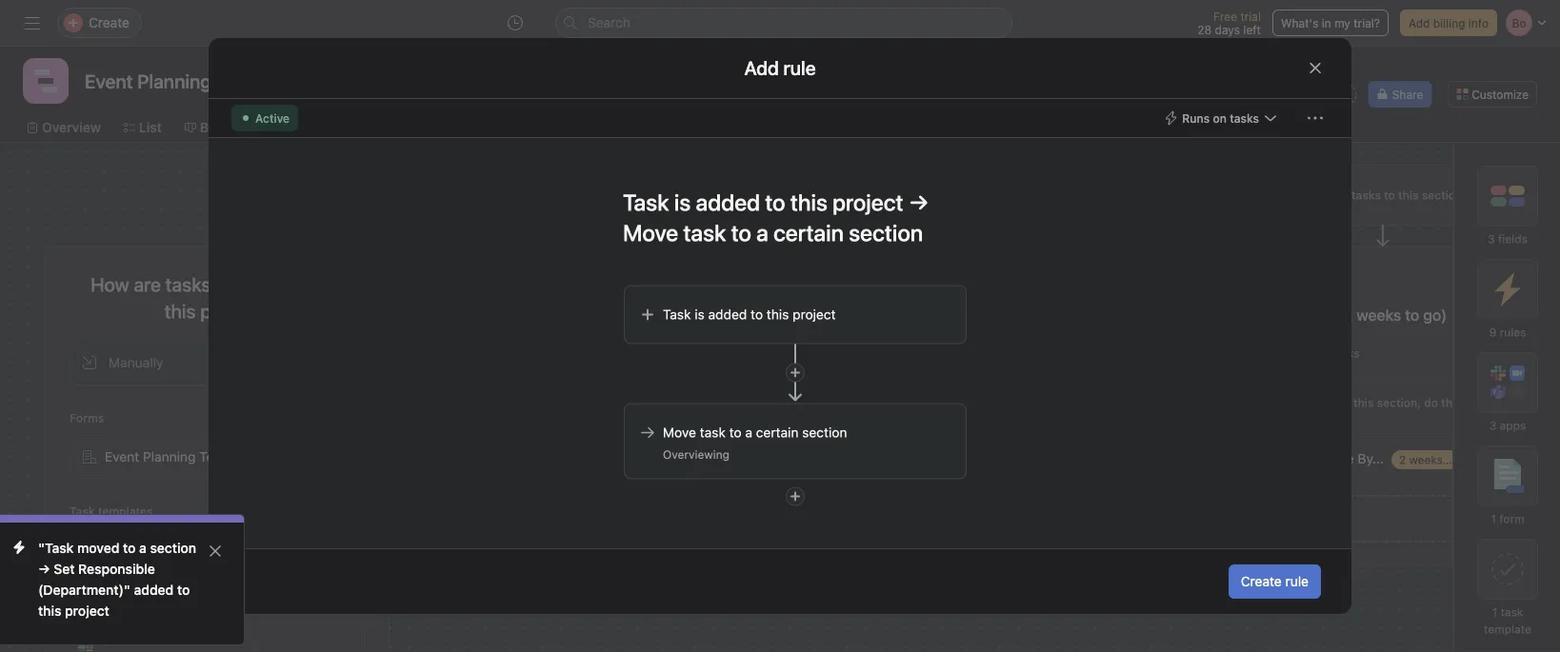 Task type: describe. For each thing, give the bounding box(es) containing it.
on
[[1213, 111, 1227, 125]]

template
[[1484, 623, 1532, 636]]

section
[[847, 278, 889, 291]]

test
[[199, 449, 225, 465]]

responsible inside ""task moved to a section → set responsible (department)" added to this project"
[[78, 562, 155, 577]]

(department)
[[596, 451, 679, 467]]

2 set complete by... from the left
[[1271, 451, 1384, 467]]

2 incomplete tasks
[[1258, 347, 1360, 360]]

tasks inside dropdown button
[[1230, 111, 1259, 125]]

close this dialog image
[[1308, 60, 1323, 76]]

4
[[870, 347, 877, 360]]

nearing
[[1235, 306, 1291, 324]]

1 when tasks move to this section, do this automatically: from the left
[[462, 396, 685, 427]]

task for 1
[[1501, 606, 1523, 619]]

1 task template
[[1484, 606, 1532, 636]]

0 vertical spatial responsible
[[518, 451, 592, 467]]

search button
[[555, 8, 1013, 38]]

incomplete for nearing
[[1268, 347, 1328, 360]]

moved
[[77, 541, 119, 556]]

(2
[[1338, 306, 1353, 324]]

timeline link
[[260, 117, 329, 138]]

pre-event (1 month to go) button
[[847, 298, 1142, 332]]

are
[[134, 273, 161, 296]]

9 rules
[[1489, 326, 1526, 339]]

active button
[[231, 105, 298, 131]]

task is added to this project
[[663, 307, 836, 322]]

runs
[[1182, 111, 1210, 125]]

project inside ""task moved to a section → set responsible (department)" added to this project"
[[65, 603, 109, 619]]

task for move
[[700, 425, 726, 441]]

0 vertical spatial apps
[[1500, 419, 1526, 432]]

info
[[1469, 16, 1489, 30]]

when for nearing event (2 weeks to go)
[[1239, 396, 1271, 410]]

add billing info
[[1409, 16, 1489, 30]]

planning
[[143, 449, 196, 465]]

before
[[1446, 453, 1481, 467]]

timeline image
[[34, 70, 57, 92]]

section, for pre-event (1 month to go)
[[988, 396, 1033, 410]]

what's in my trial? button
[[1273, 10, 1389, 36]]

added inside popup button
[[708, 307, 747, 322]]

1 for form
[[1491, 512, 1496, 526]]

forms
[[70, 412, 104, 425]]

move for nearing
[[1307, 396, 1336, 410]]

from
[[70, 598, 98, 612]]

create rule
[[1241, 574, 1309, 590]]

fun
[[161, 542, 184, 558]]

share
[[1392, 88, 1423, 101]]

1 when from the left
[[462, 396, 494, 410]]

9
[[1489, 326, 1497, 339]]

days
[[1215, 23, 1240, 36]]

1 horizontal spatial section
[[802, 425, 847, 441]]

what's in my trial?
[[1281, 16, 1380, 30]]

templates
[[98, 505, 153, 518]]

my
[[1335, 16, 1351, 30]]

added inside ""task moved to a section → set responsible (department)" added to this project"
[[134, 582, 174, 598]]

fields
[[1498, 232, 1528, 246]]

2 by... from the left
[[1358, 451, 1384, 467]]

task templates
[[70, 505, 153, 518]]

overviewing
[[663, 448, 730, 462]]

add rule
[[744, 57, 816, 79]]

1 for task
[[1492, 606, 1498, 619]]

add billing info button
[[1400, 10, 1497, 36]]

automatically: for pre-event (1 month to go)
[[851, 413, 928, 427]]

rules
[[1500, 326, 1526, 339]]

section inside ""task moved to a section → set responsible (department)" added to this project"
[[150, 541, 196, 556]]

complete inside button
[[906, 451, 966, 467]]

create
[[1241, 574, 1282, 590]]

(department)"
[[38, 582, 130, 598]]

left
[[1243, 23, 1261, 36]]

a for certain
[[745, 425, 752, 441]]

→
[[38, 562, 50, 577]]

runs on tasks button
[[1155, 105, 1287, 131]]

manually
[[109, 355, 163, 371]]

3 apps
[[1490, 419, 1526, 432]]

overview
[[42, 120, 101, 135]]

do for pre-event (1 month to go)
[[1036, 396, 1050, 410]]

set inside set complete by... button
[[882, 451, 903, 467]]

"task
[[38, 541, 74, 556]]

add another action image
[[790, 491, 801, 502]]

active
[[255, 111, 290, 125]]

when tasks move to this section, do this automatically: for nearing
[[1239, 396, 1462, 427]]

template
[[101, 542, 157, 558]]

event planning test button
[[70, 435, 365, 479]]

tasks inside how are tasks being added to this project?
[[165, 273, 211, 296]]

search list box
[[555, 8, 1013, 38]]

close image
[[208, 544, 223, 559]]

to inside popup button
[[751, 307, 763, 322]]

2 weeks before event
[[1399, 453, 1514, 467]]

from these apps
[[70, 598, 162, 612]]

this project?
[[164, 300, 270, 322]]

"task moved to a section → set responsible (department)" added to this project
[[38, 541, 196, 619]]

set complete by... inside button
[[882, 451, 995, 467]]

event planning test
[[105, 449, 225, 465]]

when for pre-event (1 month to go)
[[851, 396, 882, 410]]

pr
[[680, 453, 695, 467]]

slack button
[[70, 622, 365, 653]]

add
[[1409, 16, 1430, 30]]

nearing event (2 weeks to go) button
[[1235, 298, 1531, 332]]

weeks inside button
[[1357, 306, 1401, 324]]

form
[[1500, 512, 1525, 526]]

template fun
[[101, 542, 184, 558]]

is
[[695, 307, 705, 322]]

slack
[[101, 633, 134, 649]]

board
[[200, 120, 237, 135]]

1 automatically: from the left
[[462, 413, 540, 427]]

slack image
[[78, 642, 93, 653]]

a for section
[[139, 541, 147, 556]]

pre-event (1 month to go)
[[847, 306, 1029, 324]]



Task type: vqa. For each thing, say whether or not it's contained in the screenshot.
the leftmost Set Complete By...
yes



Task type: locate. For each thing, give the bounding box(es) containing it.
incomplete down nearing
[[1268, 347, 1328, 360]]

bo button
[[1281, 83, 1304, 106]]

automatically: for nearing event (2 weeks to go)
[[1239, 413, 1317, 427]]

1 section, from the left
[[600, 396, 644, 410]]

0 horizontal spatial when tasks move to this section, do this automatically:
[[462, 396, 685, 427]]

0 vertical spatial weeks
[[1357, 306, 1401, 324]]

these
[[101, 598, 132, 612]]

1 incomplete from the left
[[880, 347, 940, 360]]

this inside popup button
[[767, 307, 789, 322]]

2 for 2 weeks before event
[[1399, 453, 1406, 467]]

section right certain
[[802, 425, 847, 441]]

trial
[[1241, 10, 1261, 23]]

1 vertical spatial section
[[150, 541, 196, 556]]

0 horizontal spatial automatically:
[[462, 413, 540, 427]]

1 vertical spatial added
[[708, 307, 747, 322]]

2 left the before
[[1399, 453, 1406, 467]]

go) right month
[[1005, 306, 1029, 324]]

1 horizontal spatial set complete by...
[[1271, 451, 1384, 467]]

pre-
[[847, 306, 878, 324]]

when
[[462, 396, 494, 410], [851, 396, 882, 410], [1239, 396, 1271, 410]]

move up 'set responsible (department) pr'
[[529, 396, 559, 410]]

0 horizontal spatial complete
[[906, 451, 966, 467]]

weeks
[[1357, 306, 1401, 324], [1409, 453, 1443, 467]]

add another trigger image
[[790, 367, 801, 379]]

3 for 3 apps
[[1490, 419, 1497, 432]]

project down (department)"
[[65, 603, 109, 619]]

added right being
[[268, 273, 322, 296]]

1 horizontal spatial apps
[[1500, 419, 1526, 432]]

a left certain
[[745, 425, 752, 441]]

incomplete right 4
[[880, 347, 940, 360]]

0 vertical spatial task
[[663, 307, 691, 322]]

3 move from the left
[[1307, 396, 1336, 410]]

overview link
[[27, 117, 101, 138]]

task for task templates
[[70, 505, 95, 518]]

template fun button
[[70, 529, 365, 572]]

3 when tasks move to this section, do this automatically: from the left
[[1239, 396, 1462, 427]]

0 horizontal spatial go)
[[1005, 306, 1029, 324]]

0 horizontal spatial incomplete
[[880, 347, 940, 360]]

do
[[647, 396, 661, 410], [1036, 396, 1050, 410], [1424, 396, 1438, 410]]

task left is
[[663, 307, 691, 322]]

incomplete for pre-
[[880, 347, 940, 360]]

1 horizontal spatial event
[[1295, 306, 1334, 324]]

0 vertical spatial a
[[745, 425, 752, 441]]

task for task is added to this project
[[663, 307, 691, 322]]

added
[[268, 273, 322, 296], [708, 307, 747, 322], [134, 582, 174, 598]]

1
[[1491, 512, 1496, 526], [1492, 606, 1498, 619]]

share button
[[1369, 81, 1432, 108]]

0 horizontal spatial project
[[65, 603, 109, 619]]

2 horizontal spatial when tasks move to this section, do this automatically:
[[1239, 396, 1462, 427]]

2 section, from the left
[[988, 396, 1033, 410]]

2 horizontal spatial event
[[1484, 453, 1514, 467]]

timeline
[[275, 120, 329, 135]]

1 left form
[[1491, 512, 1496, 526]]

1 horizontal spatial by...
[[1358, 451, 1384, 467]]

do up 2 weeks before event
[[1424, 396, 1438, 410]]

1 vertical spatial 3
[[1490, 419, 1497, 432]]

rule
[[1286, 574, 1309, 590]]

1 by... from the left
[[969, 451, 995, 467]]

2 horizontal spatial do
[[1424, 396, 1438, 410]]

project
[[793, 307, 836, 322], [65, 603, 109, 619]]

1 horizontal spatial responsible
[[518, 451, 592, 467]]

1 horizontal spatial complete
[[1295, 451, 1354, 467]]

3
[[1488, 232, 1495, 246], [1490, 419, 1497, 432]]

2 horizontal spatial move
[[1307, 396, 1336, 410]]

1 vertical spatial 2
[[1399, 453, 1406, 467]]

1 horizontal spatial task
[[1501, 606, 1523, 619]]

when tasks move to this section, do this automatically: up 'set responsible (department) pr'
[[462, 396, 685, 427]]

when tasks move to this section, do this automatically: down 2 incomplete tasks
[[1239, 396, 1462, 427]]

move down 2 incomplete tasks
[[1307, 396, 1336, 410]]

1 horizontal spatial move
[[918, 396, 948, 410]]

1 horizontal spatial when tasks move to this section, do this automatically:
[[851, 396, 1073, 427]]

0 horizontal spatial task
[[70, 505, 95, 518]]

certain
[[756, 425, 799, 441]]

move for pre-
[[918, 396, 948, 410]]

0 horizontal spatial a
[[139, 541, 147, 556]]

0 horizontal spatial section
[[150, 541, 196, 556]]

2 automatically: from the left
[[851, 413, 928, 427]]

3 do from the left
[[1424, 396, 1438, 410]]

to inside how are tasks being added to this project?
[[327, 273, 344, 296]]

this
[[767, 307, 789, 322], [576, 396, 597, 410], [664, 396, 685, 410], [965, 396, 985, 410], [1053, 396, 1073, 410], [1354, 396, 1374, 410], [1441, 396, 1462, 410], [38, 603, 61, 619]]

do up set complete by... button
[[1036, 396, 1050, 410]]

1 complete from the left
[[906, 451, 966, 467]]

28
[[1198, 23, 1212, 36]]

1 go) from the left
[[1005, 306, 1029, 324]]

0 vertical spatial 2
[[1258, 347, 1265, 360]]

how
[[91, 273, 129, 296]]

3 section, from the left
[[1377, 396, 1421, 410]]

task up moved in the left bottom of the page
[[70, 505, 95, 518]]

2 do from the left
[[1036, 396, 1050, 410]]

0 horizontal spatial by...
[[969, 451, 995, 467]]

being
[[215, 273, 263, 296]]

runs on tasks
[[1182, 111, 1259, 125]]

task up overviewing
[[700, 425, 726, 441]]

1 horizontal spatial do
[[1036, 396, 1050, 410]]

1 do from the left
[[647, 396, 661, 410]]

move
[[529, 396, 559, 410], [918, 396, 948, 410], [1307, 396, 1336, 410]]

0 horizontal spatial weeks
[[1357, 306, 1401, 324]]

0 horizontal spatial move
[[529, 396, 559, 410]]

go)
[[1005, 306, 1029, 324], [1423, 306, 1447, 324]]

event
[[105, 449, 139, 465]]

1 vertical spatial weeks
[[1409, 453, 1443, 467]]

1 vertical spatial a
[[139, 541, 147, 556]]

billing
[[1433, 16, 1466, 30]]

a inside ""task moved to a section → set responsible (department)" added to this project"
[[139, 541, 147, 556]]

event for nearing
[[1295, 306, 1334, 324]]

event for pre-
[[878, 306, 917, 324]]

a left fun
[[139, 541, 147, 556]]

responsible left the (department) in the bottom of the page
[[518, 451, 592, 467]]

3 automatically: from the left
[[1239, 413, 1317, 427]]

0 horizontal spatial added
[[134, 582, 174, 598]]

2 horizontal spatial section,
[[1377, 396, 1421, 410]]

section, for nearing event (2 weeks to go)
[[1377, 396, 1421, 410]]

0 vertical spatial project
[[793, 307, 836, 322]]

project inside task is added to this project popup button
[[793, 307, 836, 322]]

by... inside button
[[969, 451, 995, 467]]

when tasks move to this section, do this automatically: up set complete by... button
[[851, 396, 1073, 427]]

1 horizontal spatial a
[[745, 425, 752, 441]]

2 horizontal spatial automatically:
[[1239, 413, 1317, 427]]

0 horizontal spatial task
[[700, 425, 726, 441]]

0 horizontal spatial responsible
[[78, 562, 155, 577]]

0 horizontal spatial event
[[878, 306, 917, 324]]

project left pre-
[[793, 307, 836, 322]]

2 horizontal spatial when
[[1239, 396, 1271, 410]]

added right is
[[708, 307, 747, 322]]

section, up 2 weeks before event
[[1377, 396, 1421, 410]]

task is added to this project button
[[624, 285, 967, 344]]

complete
[[906, 451, 966, 467], [1295, 451, 1354, 467]]

2 complete from the left
[[1295, 451, 1354, 467]]

set
[[493, 451, 514, 467], [882, 451, 903, 467], [1271, 451, 1291, 467], [54, 562, 75, 577]]

task up template
[[1501, 606, 1523, 619]]

0 vertical spatial added
[[268, 273, 322, 296]]

2 move from the left
[[918, 396, 948, 410]]

free trial 28 days left
[[1198, 10, 1261, 36]]

list
[[139, 120, 162, 135]]

3 left fields
[[1488, 232, 1495, 246]]

2 incomplete from the left
[[1268, 347, 1328, 360]]

(1
[[921, 306, 933, 324]]

1 horizontal spatial project
[[793, 307, 836, 322]]

1 vertical spatial task
[[1501, 606, 1523, 619]]

how are tasks being added to this project?
[[91, 273, 344, 322]]

1 inside the "1 task template"
[[1492, 606, 1498, 619]]

1 horizontal spatial when
[[851, 396, 882, 410]]

Add a name for this rule text field
[[611, 181, 967, 255]]

1 up template
[[1492, 606, 1498, 619]]

nearing event (2 weeks to go)
[[1235, 306, 1447, 324]]

move
[[663, 425, 696, 441]]

task inside the "1 task template"
[[1501, 606, 1523, 619]]

weeks left the before
[[1409, 453, 1443, 467]]

0 horizontal spatial set complete by...
[[882, 451, 995, 467]]

apps right 'these'
[[135, 598, 162, 612]]

1 horizontal spatial incomplete
[[1268, 347, 1328, 360]]

added inside how are tasks being added to this project?
[[268, 273, 322, 296]]

set inside ""task moved to a section → set responsible (department)" added to this project"
[[54, 562, 75, 577]]

0 horizontal spatial section,
[[600, 396, 644, 410]]

in
[[1322, 16, 1331, 30]]

2
[[1258, 347, 1265, 360], [1399, 453, 1406, 467]]

month
[[937, 306, 983, 324]]

2 for 2 incomplete tasks
[[1258, 347, 1265, 360]]

0 vertical spatial section
[[802, 425, 847, 441]]

free
[[1214, 10, 1237, 23]]

1 horizontal spatial automatically:
[[851, 413, 928, 427]]

event left (2
[[1295, 306, 1334, 324]]

go) right (2
[[1423, 306, 1447, 324]]

event left (1 at right top
[[878, 306, 917, 324]]

move down 4 incomplete tasks
[[918, 396, 948, 410]]

0 horizontal spatial when
[[462, 396, 494, 410]]

weeks right (2
[[1357, 306, 1401, 324]]

1 horizontal spatial added
[[268, 273, 322, 296]]

set responsible (department) pr
[[493, 451, 695, 467]]

3 for 3 fields
[[1488, 232, 1495, 246]]

3 up 2 weeks before event
[[1490, 419, 1497, 432]]

set complete by...
[[882, 451, 995, 467], [1271, 451, 1384, 467]]

added right 'these'
[[134, 582, 174, 598]]

apps up 2 weeks before event
[[1500, 419, 1526, 432]]

this inside ""task moved to a section → set responsible (department)" added to this project"
[[38, 603, 61, 619]]

1 vertical spatial responsible
[[78, 562, 155, 577]]

0 vertical spatial 1
[[1491, 512, 1496, 526]]

1 vertical spatial 1
[[1492, 606, 1498, 619]]

do for nearing event (2 weeks to go)
[[1424, 396, 1438, 410]]

go) for pre-event (1 month to go)
[[1005, 306, 1029, 324]]

apps
[[1500, 419, 1526, 432], [135, 598, 162, 612]]

1 vertical spatial apps
[[135, 598, 162, 612]]

2 go) from the left
[[1423, 306, 1447, 324]]

2 when from the left
[[851, 396, 882, 410]]

1 form
[[1491, 512, 1525, 526]]

3 when from the left
[[1239, 396, 1271, 410]]

section, up the (department) in the bottom of the page
[[600, 396, 644, 410]]

2 vertical spatial added
[[134, 582, 174, 598]]

incomplete
[[880, 347, 940, 360], [1268, 347, 1328, 360]]

None text field
[[80, 64, 257, 98]]

0 vertical spatial task
[[700, 425, 726, 441]]

1 set complete by... from the left
[[882, 451, 995, 467]]

move task to a certain section
[[663, 425, 847, 441]]

1 horizontal spatial 2
[[1399, 453, 1406, 467]]

event
[[878, 306, 917, 324], [1295, 306, 1334, 324], [1484, 453, 1514, 467]]

2 when tasks move to this section, do this automatically: from the left
[[851, 396, 1073, 427]]

3 fields
[[1488, 232, 1528, 246]]

responsible down template
[[78, 562, 155, 577]]

down arrow image
[[789, 344, 802, 402]]

section, up set complete by... button
[[988, 396, 1033, 410]]

1 move from the left
[[529, 396, 559, 410]]

what's
[[1281, 16, 1319, 30]]

1 horizontal spatial weeks
[[1409, 453, 1443, 467]]

1 horizontal spatial go)
[[1423, 306, 1447, 324]]

set complete by... button
[[847, 436, 1142, 484]]

go) for nearing event (2 weeks to go)
[[1423, 306, 1447, 324]]

section
[[802, 425, 847, 441], [150, 541, 196, 556]]

0 horizontal spatial apps
[[135, 598, 162, 612]]

1 vertical spatial project
[[65, 603, 109, 619]]

create rule button
[[1229, 565, 1321, 599]]

a
[[745, 425, 752, 441], [139, 541, 147, 556]]

by...
[[969, 451, 995, 467], [1358, 451, 1384, 467]]

1 horizontal spatial task
[[663, 307, 691, 322]]

1 horizontal spatial section,
[[988, 396, 1033, 410]]

2 down nearing
[[1258, 347, 1265, 360]]

event down 3 apps
[[1484, 453, 1514, 467]]

0 horizontal spatial do
[[647, 396, 661, 410]]

task inside task is added to this project popup button
[[663, 307, 691, 322]]

0 vertical spatial 3
[[1488, 232, 1495, 246]]

search
[[588, 15, 631, 30]]

do up the (department) in the bottom of the page
[[647, 396, 661, 410]]

when tasks move to this section, do this automatically: for pre-
[[851, 396, 1073, 427]]

list link
[[124, 117, 162, 138]]

trial?
[[1354, 16, 1380, 30]]

2 horizontal spatial added
[[708, 307, 747, 322]]

0 horizontal spatial 2
[[1258, 347, 1265, 360]]

1 vertical spatial task
[[70, 505, 95, 518]]

section left close icon
[[150, 541, 196, 556]]



